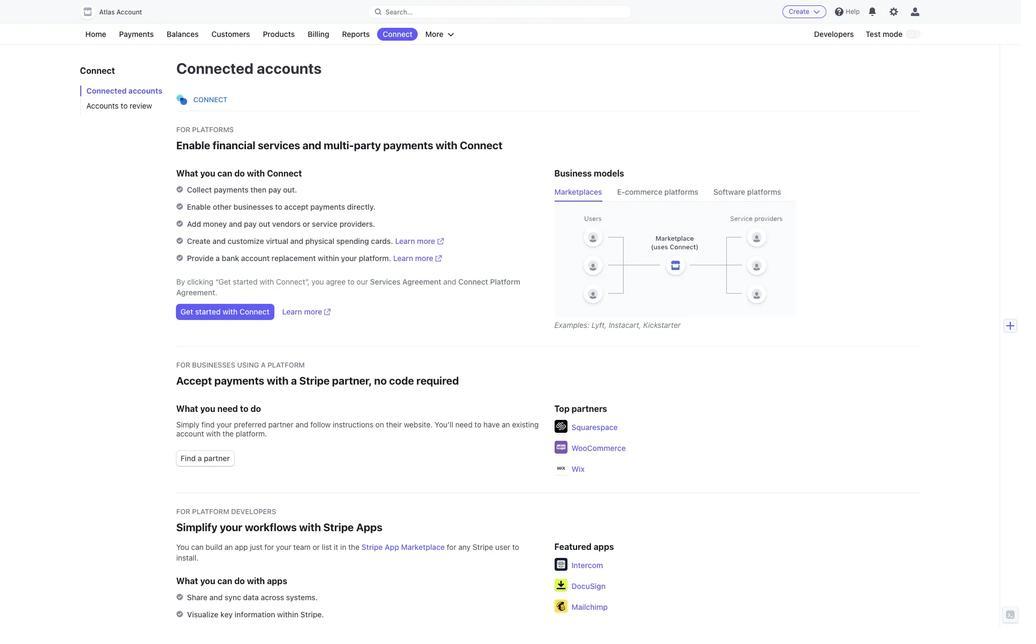 Task type: locate. For each thing, give the bounding box(es) containing it.
0 vertical spatial partner
[[268, 420, 294, 429]]

0 vertical spatial what
[[176, 169, 198, 178]]

0 vertical spatial more
[[417, 237, 435, 246]]

can for what you can do with apps
[[218, 576, 232, 586]]

0 horizontal spatial partner
[[204, 454, 230, 463]]

providers.
[[340, 219, 375, 229]]

0 vertical spatial learn more link
[[395, 236, 444, 247]]

0 vertical spatial learn
[[395, 237, 415, 246]]

connected up connect
[[176, 59, 254, 77]]

can up sync
[[218, 576, 232, 586]]

platforms
[[192, 125, 234, 134], [665, 187, 699, 196], [748, 187, 782, 196]]

0 horizontal spatial connected accounts
[[86, 86, 162, 95]]

platform business models examples tab list
[[555, 185, 797, 202]]

more up services agreement link
[[415, 254, 434, 263]]

enable inside for platforms enable financial services and multi-party payments with connect
[[176, 139, 210, 151]]

0 vertical spatial connected accounts
[[176, 59, 322, 77]]

squarespace
[[572, 423, 618, 432]]

marketplace
[[401, 543, 445, 552]]

partner inside simply find your preferred partner and follow instructions on their website. you'll need to have an existing account with the platform.
[[268, 420, 294, 429]]

within down physical
[[318, 254, 339, 263]]

in
[[340, 543, 347, 552]]

create for create
[[789, 7, 810, 16]]

1 horizontal spatial account
[[241, 254, 270, 263]]

1 horizontal spatial platform
[[268, 361, 305, 369]]

within down systems.
[[277, 610, 299, 619]]

1 horizontal spatial or
[[313, 543, 320, 552]]

the
[[223, 429, 234, 438], [349, 543, 360, 552]]

connected accounts down customers link
[[176, 59, 322, 77]]

the right the find
[[223, 429, 234, 438]]

for for simplify your workflows with stripe apps
[[176, 507, 190, 516]]

what you can do with apps
[[176, 576, 287, 586]]

need
[[218, 404, 238, 414], [456, 420, 473, 429]]

learn for platform.
[[394, 254, 413, 263]]

1 what from the top
[[176, 169, 198, 178]]

enable
[[176, 139, 210, 151], [187, 202, 211, 211]]

1 horizontal spatial connected
[[176, 59, 254, 77]]

1 vertical spatial businesses
[[192, 361, 235, 369]]

platforms right 'software'
[[748, 187, 782, 196]]

1 horizontal spatial partner
[[268, 420, 294, 429]]

learn
[[395, 237, 415, 246], [394, 254, 413, 263], [282, 307, 302, 316]]

more button
[[420, 28, 460, 41]]

1 vertical spatial learn
[[394, 254, 413, 263]]

1 horizontal spatial platform.
[[359, 254, 391, 263]]

connected
[[176, 59, 254, 77], [86, 86, 127, 95]]

1 horizontal spatial platforms
[[665, 187, 699, 196]]

1 vertical spatial learn more
[[394, 254, 434, 263]]

0 vertical spatial can
[[218, 169, 232, 178]]

create inside button
[[789, 7, 810, 16]]

to left our
[[348, 277, 355, 286]]

other
[[213, 202, 232, 211]]

2 vertical spatial can
[[218, 576, 232, 586]]

platform. down cards.
[[359, 254, 391, 263]]

connected accounts up accounts to review link at the left
[[86, 86, 162, 95]]

1 for from the top
[[176, 125, 190, 134]]

you'll
[[435, 420, 454, 429]]

get
[[181, 307, 193, 316]]

1 vertical spatial platform.
[[236, 429, 267, 438]]

0 horizontal spatial accounts
[[129, 86, 162, 95]]

stripe inside the for businesses using a platform accept payments with a stripe partner, no code required
[[299, 375, 330, 387]]

account up find
[[176, 429, 204, 438]]

1 horizontal spatial an
[[502, 420, 510, 429]]

need up preferred
[[218, 404, 238, 414]]

0 horizontal spatial connected
[[86, 86, 127, 95]]

0 vertical spatial an
[[502, 420, 510, 429]]

you up collect
[[200, 169, 215, 178]]

developers
[[815, 29, 855, 39]]

money
[[203, 219, 227, 229]]

businesses inside the for businesses using a platform accept payments with a stripe partner, no code required
[[192, 361, 235, 369]]

0 vertical spatial learn more
[[395, 237, 435, 246]]

0 vertical spatial agreement
[[403, 277, 442, 286]]

can up collect payments then pay out.
[[218, 169, 232, 178]]

agreement right 'services'
[[403, 277, 442, 286]]

2 vertical spatial for
[[176, 507, 190, 516]]

for for accept payments with a stripe partner, no code required
[[176, 361, 190, 369]]

0 vertical spatial enable
[[176, 139, 210, 151]]

0 vertical spatial for
[[176, 125, 190, 134]]

1 horizontal spatial create
[[789, 7, 810, 16]]

enable left the financial
[[176, 139, 210, 151]]

1 vertical spatial accounts
[[129, 86, 162, 95]]

billing
[[308, 29, 329, 39]]

0 vertical spatial create
[[789, 7, 810, 16]]

agreement inside connect platform agreement
[[176, 288, 215, 297]]

1 horizontal spatial started
[[233, 277, 258, 286]]

1 vertical spatial create
[[187, 237, 211, 246]]

2 for from the left
[[447, 543, 457, 552]]

1 horizontal spatial pay
[[269, 185, 281, 194]]

3 for from the top
[[176, 507, 190, 516]]

what up share
[[176, 576, 198, 586]]

more right cards.
[[417, 237, 435, 246]]

more down by clicking "get started with connect", you agree to our services agreement and
[[304, 307, 322, 316]]

service
[[312, 219, 338, 229]]

0 horizontal spatial for
[[265, 543, 274, 552]]

to left have
[[475, 420, 482, 429]]

1 vertical spatial partner
[[204, 454, 230, 463]]

0 vertical spatial the
[[223, 429, 234, 438]]

partner right find
[[204, 454, 230, 463]]

an
[[502, 420, 510, 429], [225, 543, 233, 552]]

create
[[789, 7, 810, 16], [187, 237, 211, 246]]

learn more up services agreement link
[[394, 254, 434, 263]]

to up preferred
[[240, 404, 249, 414]]

payments down using
[[214, 375, 265, 387]]

with
[[436, 139, 458, 151], [247, 169, 265, 178], [260, 277, 274, 286], [223, 307, 238, 316], [267, 375, 289, 387], [206, 429, 221, 438], [299, 521, 321, 534], [247, 576, 265, 586]]

examples: lyft, instacart, kickstarter
[[555, 321, 681, 330]]

review
[[130, 101, 152, 110]]

can up the install.
[[191, 543, 204, 552]]

need inside simply find your preferred partner and follow instructions on their website. you'll need to have an existing account with the platform.
[[456, 420, 473, 429]]

1 vertical spatial the
[[349, 543, 360, 552]]

do up preferred
[[251, 404, 261, 414]]

connect inside button
[[240, 307, 270, 316]]

started right "get
[[233, 277, 258, 286]]

or
[[303, 219, 310, 229], [313, 543, 320, 552]]

learn more link down by clicking "get started with connect", you agree to our services agreement and
[[282, 307, 331, 317]]

1 vertical spatial for
[[176, 361, 190, 369]]

for for enable financial services and multi-party payments with connect
[[176, 125, 190, 134]]

to inside simply find your preferred partner and follow instructions on their website. you'll need to have an existing account with the platform.
[[475, 420, 482, 429]]

and inside simply find your preferred partner and follow instructions on their website. you'll need to have an existing account with the platform.
[[296, 420, 309, 429]]

1 vertical spatial platform
[[192, 507, 229, 516]]

your right the find
[[217, 420, 232, 429]]

1 vertical spatial apps
[[267, 576, 287, 586]]

0 horizontal spatial or
[[303, 219, 310, 229]]

and left follow
[[296, 420, 309, 429]]

partner,
[[332, 375, 372, 387]]

learn up services agreement link
[[394, 254, 413, 263]]

and
[[303, 139, 322, 151], [229, 219, 242, 229], [213, 237, 226, 246], [290, 237, 304, 246], [444, 277, 457, 286], [296, 420, 309, 429], [210, 593, 223, 602]]

2 horizontal spatial platforms
[[748, 187, 782, 196]]

featured apps
[[555, 542, 614, 552]]

balances
[[167, 29, 199, 39]]

1 vertical spatial pay
[[244, 219, 257, 229]]

do up collect payments then pay out.
[[235, 169, 245, 178]]

stripe up it
[[324, 521, 354, 534]]

an right have
[[502, 420, 510, 429]]

0 horizontal spatial started
[[195, 307, 221, 316]]

can for what you can do with connect
[[218, 169, 232, 178]]

or left service
[[303, 219, 310, 229]]

0 horizontal spatial platform.
[[236, 429, 267, 438]]

1 horizontal spatial need
[[456, 420, 473, 429]]

for any stripe user to install.
[[176, 543, 520, 563]]

stripe left partner,
[[299, 375, 330, 387]]

apps up intercom at the bottom right of the page
[[594, 542, 614, 552]]

learn more link
[[395, 236, 444, 247], [394, 253, 442, 264], [282, 307, 331, 317]]

accounts up the review at the top left of the page
[[129, 86, 162, 95]]

1 vertical spatial account
[[176, 429, 204, 438]]

1 vertical spatial what
[[176, 404, 198, 414]]

2 vertical spatial learn more
[[282, 307, 322, 316]]

business models
[[555, 169, 625, 178]]

to right user
[[513, 543, 520, 552]]

1 vertical spatial or
[[313, 543, 320, 552]]

0 vertical spatial platform
[[268, 361, 305, 369]]

2 what from the top
[[176, 404, 198, 414]]

for right the just
[[265, 543, 274, 552]]

2 for from the top
[[176, 361, 190, 369]]

businesses down then
[[234, 202, 273, 211]]

1 vertical spatial learn more link
[[394, 253, 442, 264]]

accounts down "products" link
[[257, 59, 322, 77]]

platforms right 'commerce'
[[665, 187, 699, 196]]

1 vertical spatial an
[[225, 543, 233, 552]]

help button
[[831, 3, 865, 20]]

connect
[[193, 95, 228, 104]]

by clicking "get started with connect", you agree to our services agreement and
[[176, 277, 459, 286]]

cards.
[[371, 237, 393, 246]]

partner right preferred
[[268, 420, 294, 429]]

with inside button
[[223, 307, 238, 316]]

what up collect
[[176, 169, 198, 178]]

learn for cards.
[[395, 237, 415, 246]]

website.
[[404, 420, 433, 429]]

1 vertical spatial connected accounts
[[86, 86, 162, 95]]

0 vertical spatial or
[[303, 219, 310, 229]]

pay
[[269, 185, 281, 194], [244, 219, 257, 229]]

code
[[389, 375, 414, 387]]

0 vertical spatial do
[[235, 169, 245, 178]]

0 vertical spatial within
[[318, 254, 339, 263]]

0 vertical spatial apps
[[594, 542, 614, 552]]

top partners
[[555, 404, 608, 414]]

platforms for software platforms
[[748, 187, 782, 196]]

0 horizontal spatial pay
[[244, 219, 257, 229]]

team
[[294, 543, 311, 552]]

account
[[241, 254, 270, 263], [176, 429, 204, 438]]

platforms up the financial
[[192, 125, 234, 134]]

2 vertical spatial more
[[304, 307, 322, 316]]

0 horizontal spatial need
[[218, 404, 238, 414]]

0 horizontal spatial account
[[176, 429, 204, 438]]

platform. down what you need to do
[[236, 429, 267, 438]]

partners
[[572, 404, 608, 414]]

home
[[85, 29, 106, 39]]

1 horizontal spatial apps
[[594, 542, 614, 552]]

for inside for platforms enable financial services and multi-party payments with connect
[[176, 125, 190, 134]]

platform right using
[[268, 361, 305, 369]]

find a partner link
[[176, 451, 234, 466]]

platforms inside for platforms enable financial services and multi-party payments with connect
[[192, 125, 234, 134]]

create button
[[783, 5, 827, 18]]

wix link
[[572, 464, 585, 474]]

1 vertical spatial do
[[251, 404, 261, 414]]

the right in
[[349, 543, 360, 552]]

app
[[235, 543, 248, 552]]

stripe right any
[[473, 543, 493, 552]]

services
[[258, 139, 300, 151]]

learn down connect",
[[282, 307, 302, 316]]

accept
[[284, 202, 309, 211]]

1 vertical spatial started
[[195, 307, 221, 316]]

0 vertical spatial started
[[233, 277, 258, 286]]

more for provide a bank account replacement within your platform.
[[415, 254, 434, 263]]

account down customize
[[241, 254, 270, 263]]

1 vertical spatial more
[[415, 254, 434, 263]]

0 horizontal spatial create
[[187, 237, 211, 246]]

learn right cards.
[[395, 237, 415, 246]]

for platform developers simplify your workflows with stripe apps
[[176, 507, 383, 534]]

pay left out
[[244, 219, 257, 229]]

connect inside connect platform agreement
[[459, 277, 488, 286]]

partner
[[268, 420, 294, 429], [204, 454, 230, 463]]

do for apps
[[235, 576, 245, 586]]

connect
[[383, 29, 413, 39], [80, 66, 115, 75], [460, 139, 503, 151], [267, 169, 302, 178], [459, 277, 488, 286], [240, 307, 270, 316]]

started inside button
[[195, 307, 221, 316]]

connect inside for platforms enable financial services and multi-party payments with connect
[[460, 139, 503, 151]]

payments inside the for businesses using a platform accept payments with a stripe partner, no code required
[[214, 375, 265, 387]]

connected accounts
[[176, 59, 322, 77], [86, 86, 162, 95]]

accounts inside "link"
[[129, 86, 162, 95]]

2 vertical spatial do
[[235, 576, 245, 586]]

collect
[[187, 185, 212, 194]]

0 vertical spatial pay
[[269, 185, 281, 194]]

and left sync
[[210, 593, 223, 602]]

for
[[176, 125, 190, 134], [176, 361, 190, 369], [176, 507, 190, 516]]

get started with connect
[[181, 307, 270, 316]]

your up app
[[220, 521, 243, 534]]

need right you'll
[[456, 420, 473, 429]]

create up provide
[[187, 237, 211, 246]]

or left list
[[313, 543, 320, 552]]

wix
[[572, 464, 585, 473]]

create up the developers link
[[789, 7, 810, 16]]

started right get
[[195, 307, 221, 316]]

provide
[[187, 254, 214, 263]]

0 horizontal spatial an
[[225, 543, 233, 552]]

you up share
[[200, 576, 215, 586]]

to down connected accounts "link" on the left of page
[[121, 101, 128, 110]]

reports
[[342, 29, 370, 39]]

businesses up accept at bottom left
[[192, 361, 235, 369]]

0 vertical spatial need
[[218, 404, 238, 414]]

platform
[[490, 277, 521, 286]]

balances link
[[161, 28, 204, 41]]

payments down what you can do with connect
[[214, 185, 249, 194]]

and left multi-
[[303, 139, 322, 151]]

for left any
[[447, 543, 457, 552]]

to inside accounts to review link
[[121, 101, 128, 110]]

notifications image
[[869, 7, 878, 16]]

models
[[594, 169, 625, 178]]

intercom
[[572, 561, 603, 570]]

pay left out.
[[269, 185, 281, 194]]

0 vertical spatial accounts
[[257, 59, 322, 77]]

1 horizontal spatial for
[[447, 543, 457, 552]]

with inside for platform developers simplify your workflows with stripe apps
[[299, 521, 321, 534]]

connect platform agreement
[[176, 277, 521, 297]]

1 vertical spatial connected
[[86, 86, 127, 95]]

an left app
[[225, 543, 233, 552]]

0 vertical spatial account
[[241, 254, 270, 263]]

for inside for platform developers simplify your workflows with stripe apps
[[176, 507, 190, 516]]

learn more down connect",
[[282, 307, 322, 316]]

then
[[251, 185, 267, 194]]

connected inside "link"
[[86, 86, 127, 95]]

1 horizontal spatial the
[[349, 543, 360, 552]]

0 horizontal spatial agreement
[[176, 288, 215, 297]]

apps up across
[[267, 576, 287, 586]]

platform up simplify
[[192, 507, 229, 516]]

payments right the party
[[384, 139, 434, 151]]

do up sync
[[235, 576, 245, 586]]

mailchimp
[[572, 602, 608, 612]]

learn more link up services agreement link
[[394, 253, 442, 264]]

0 horizontal spatial platforms
[[192, 125, 234, 134]]

what up simply
[[176, 404, 198, 414]]

you up the find
[[200, 404, 215, 414]]

platforms for for platforms enable financial services and multi-party payments with connect
[[192, 125, 234, 134]]

enable down collect
[[187, 202, 211, 211]]

2 vertical spatial what
[[176, 576, 198, 586]]

platform inside the for businesses using a platform accept payments with a stripe partner, no code required
[[268, 361, 305, 369]]

0 horizontal spatial the
[[223, 429, 234, 438]]

apps
[[594, 542, 614, 552], [267, 576, 287, 586]]

learn more link for platform.
[[394, 253, 442, 264]]

for inside the for businesses using a platform accept payments with a stripe partner, no code required
[[176, 361, 190, 369]]

agreement down clicking
[[176, 288, 215, 297]]

1 vertical spatial within
[[277, 610, 299, 619]]

stripe left app
[[362, 543, 383, 552]]

learn more link right cards.
[[395, 236, 444, 247]]

for inside the for any stripe user to install.
[[447, 543, 457, 552]]

learn more right cards.
[[395, 237, 435, 246]]

find a partner
[[181, 454, 230, 463]]

stripe app marketplace link
[[362, 543, 445, 552]]

1 vertical spatial need
[[456, 420, 473, 429]]

1 vertical spatial agreement
[[176, 288, 215, 297]]

0 horizontal spatial platform
[[192, 507, 229, 516]]

share
[[187, 593, 208, 602]]

simply find your preferred partner and follow instructions on their website. you'll need to have an existing account with the platform.
[[176, 420, 539, 438]]

spending
[[337, 237, 369, 246]]

connected up accounts
[[86, 86, 127, 95]]



Task type: vqa. For each thing, say whether or not it's contained in the screenshot.
"Businesses" in For businesses using a platform Accept payments with a Stripe partner, no code required
yes



Task type: describe. For each thing, give the bounding box(es) containing it.
account inside simply find your preferred partner and follow instructions on their website. you'll need to have an existing account with the platform.
[[176, 429, 204, 438]]

0 vertical spatial connected
[[176, 59, 254, 77]]

your inside simply find your preferred partner and follow instructions on their website. you'll need to have an existing account with the platform.
[[217, 420, 232, 429]]

1 horizontal spatial within
[[318, 254, 339, 263]]

learn more for create and customize virtual and physical spending cards.
[[395, 237, 435, 246]]

customers link
[[206, 28, 256, 41]]

existing
[[512, 420, 539, 429]]

you for what you can do with connect
[[200, 169, 215, 178]]

Search… text field
[[369, 5, 632, 18]]

1 vertical spatial enable
[[187, 202, 211, 211]]

platform inside for platform developers simplify your workflows with stripe apps
[[192, 507, 229, 516]]

partner inside find a partner link
[[204, 454, 230, 463]]

sync
[[225, 593, 241, 602]]

collect payments then pay out.
[[187, 185, 297, 194]]

test
[[866, 29, 881, 39]]

payments inside for platforms enable financial services and multi-party payments with connect
[[384, 139, 434, 151]]

provide a bank account replacement within your platform.
[[187, 254, 391, 263]]

connect link
[[378, 28, 418, 41]]

an inside simply find your preferred partner and follow instructions on their website. you'll need to have an existing account with the platform.
[[502, 420, 510, 429]]

connect",
[[276, 277, 310, 286]]

docusign
[[572, 582, 606, 591]]

across
[[261, 593, 284, 602]]

test mode
[[866, 29, 903, 39]]

business
[[555, 169, 592, 178]]

build
[[206, 543, 223, 552]]

financial
[[213, 139, 256, 151]]

stripe inside for platform developers simplify your workflows with stripe apps
[[324, 521, 354, 534]]

customers
[[212, 29, 250, 39]]

preferred
[[234, 420, 266, 429]]

app
[[385, 543, 399, 552]]

billing link
[[303, 28, 335, 41]]

instacart,
[[609, 321, 642, 330]]

Search… search field
[[369, 5, 632, 18]]

directly.
[[347, 202, 376, 211]]

featured
[[555, 542, 592, 552]]

user
[[496, 543, 511, 552]]

your down spending at left top
[[341, 254, 357, 263]]

1 for from the left
[[265, 543, 274, 552]]

0 horizontal spatial within
[[277, 610, 299, 619]]

accounts to review
[[86, 101, 152, 110]]

physical
[[306, 237, 335, 246]]

intercom link
[[572, 560, 603, 571]]

services agreement link
[[370, 277, 442, 286]]

to up the add money and pay out vendors or service providers.
[[275, 202, 282, 211]]

any
[[459, 543, 471, 552]]

what you need to do
[[176, 404, 261, 414]]

software platforms button
[[714, 185, 788, 202]]

instructions
[[333, 420, 374, 429]]

1 horizontal spatial connected accounts
[[176, 59, 322, 77]]

required
[[417, 375, 459, 387]]

do for connect
[[235, 169, 245, 178]]

developers link
[[809, 28, 860, 41]]

what for enable financial services and multi-party payments with connect
[[176, 169, 198, 178]]

mode
[[883, 29, 903, 39]]

follow
[[311, 420, 331, 429]]

lyft,
[[592, 321, 607, 330]]

with inside the for businesses using a platform accept payments with a stripe partner, no code required
[[267, 375, 289, 387]]

clicking
[[187, 277, 214, 286]]

kickstarter
[[644, 321, 681, 330]]

connect platform agreement link
[[176, 277, 521, 297]]

just
[[250, 543, 263, 552]]

1 horizontal spatial agreement
[[403, 277, 442, 286]]

what for accept payments with a stripe partner, no code required
[[176, 404, 198, 414]]

it
[[334, 543, 338, 552]]

e-commerce platforms
[[618, 187, 699, 196]]

you can build an app just for your team or list it in the stripe app marketplace
[[176, 543, 445, 552]]

find
[[181, 454, 196, 463]]

0 vertical spatial platform.
[[359, 254, 391, 263]]

reports link
[[337, 28, 375, 41]]

you for what you need to do
[[200, 404, 215, 414]]

platform. inside simply find your preferred partner and follow instructions on their website. you'll need to have an existing account with the platform.
[[236, 429, 267, 438]]

the inside simply find your preferred partner and follow instructions on their website. you'll need to have an existing account with the platform.
[[223, 429, 234, 438]]

out
[[259, 219, 270, 229]]

and inside for platforms enable financial services and multi-party payments with connect
[[303, 139, 322, 151]]

atlas account
[[99, 8, 142, 16]]

woocommerce link
[[572, 443, 626, 454]]

and down money
[[213, 237, 226, 246]]

squarespace link
[[572, 422, 618, 433]]

and up customize
[[229, 219, 242, 229]]

pay for out
[[244, 219, 257, 229]]

search…
[[386, 8, 413, 16]]

3 what from the top
[[176, 576, 198, 586]]

accounts to review link
[[80, 101, 166, 111]]

for platforms enable financial services and multi-party payments with connect
[[176, 125, 503, 151]]

key
[[221, 610, 233, 619]]

0 vertical spatial businesses
[[234, 202, 273, 211]]

you for what you can do with apps
[[200, 576, 215, 586]]

replacement
[[272, 254, 316, 263]]

install.
[[176, 553, 199, 563]]

your left team
[[276, 543, 292, 552]]

stripe inside the for any stripe user to install.
[[473, 543, 493, 552]]

add money and pay out vendors or service providers.
[[187, 219, 375, 229]]

your inside for platform developers simplify your workflows with stripe apps
[[220, 521, 243, 534]]

systems.
[[286, 593, 318, 602]]

simply
[[176, 420, 200, 429]]

docusign link
[[572, 581, 606, 592]]

learn more for provide a bank account replacement within your platform.
[[394, 254, 434, 263]]

share and sync data across systems.
[[187, 593, 318, 602]]

atlas account button
[[80, 4, 153, 19]]

connected accounts inside "link"
[[86, 86, 162, 95]]

find
[[202, 420, 215, 429]]

commerce
[[625, 187, 663, 196]]

what you can do with connect
[[176, 169, 302, 178]]

enable other businesses to accept payments directly.
[[187, 202, 376, 211]]

list
[[322, 543, 332, 552]]

visualize
[[187, 610, 219, 619]]

payments up service
[[311, 202, 345, 211]]

no
[[374, 375, 387, 387]]

you left agree
[[312, 277, 324, 286]]

with inside simply find your preferred partner and follow instructions on their website. you'll need to have an existing account with the platform.
[[206, 429, 221, 438]]

create for create and customize virtual and physical spending cards.
[[187, 237, 211, 246]]

services
[[370, 277, 401, 286]]

1 vertical spatial can
[[191, 543, 204, 552]]

2 vertical spatial learn
[[282, 307, 302, 316]]

pay for out.
[[269, 185, 281, 194]]

create and customize virtual and physical spending cards.
[[187, 237, 393, 246]]

0 horizontal spatial apps
[[267, 576, 287, 586]]

have
[[484, 420, 500, 429]]

add
[[187, 219, 201, 229]]

and up replacement
[[290, 237, 304, 246]]

and right services agreement link
[[444, 277, 457, 286]]

learn more link for cards.
[[395, 236, 444, 247]]

payments
[[119, 29, 154, 39]]

2 vertical spatial learn more link
[[282, 307, 331, 317]]

e-
[[618, 187, 625, 196]]

marketplaces
[[555, 187, 603, 196]]

with inside for platforms enable financial services and multi-party payments with connect
[[436, 139, 458, 151]]

customize
[[228, 237, 264, 246]]

to inside the for any stripe user to install.
[[513, 543, 520, 552]]

more for create and customize virtual and physical spending cards.
[[417, 237, 435, 246]]



